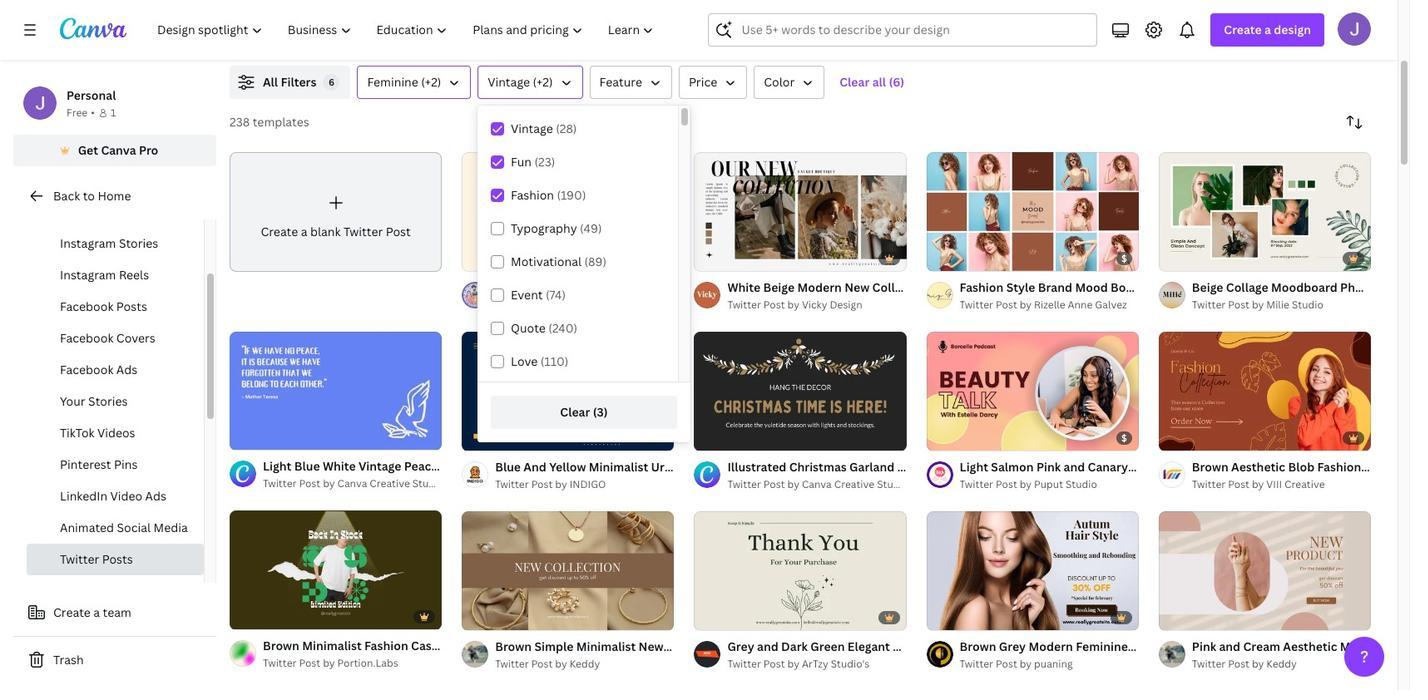 Task type: vqa. For each thing, say whether or not it's contained in the screenshot.
the Trash link
yes



Task type: locate. For each thing, give the bounding box(es) containing it.
puaning
[[1035, 657, 1073, 671]]

white right discount on the top of page
[[728, 280, 761, 295]]

instagram for instagram reels
[[60, 267, 116, 283]]

(3)
[[593, 404, 608, 420]]

facebook
[[60, 299, 114, 315], [60, 330, 114, 346], [60, 362, 114, 378]]

reels
[[119, 267, 149, 283]]

instagram reels
[[60, 267, 149, 283]]

1 twitter post by keddy link from the left
[[495, 656, 674, 673]]

1 vertical spatial vintage
[[511, 121, 553, 136]]

new inside white beige modern new collection ideas twitter post twitter post by vicky design
[[845, 280, 870, 295]]

twitter post by keddy
[[1192, 657, 1297, 671]]

elegant feminine special offer discount sale - twitter post image
[[462, 152, 674, 271]]

(+2) down top level navigation element
[[421, 74, 441, 90]]

2 vertical spatial create
[[53, 605, 91, 621]]

2 horizontal spatial creative
[[1285, 478, 1325, 492]]

your
[[60, 394, 85, 409]]

vintage (+2) button
[[478, 66, 583, 99]]

style left christmas
[[736, 459, 765, 475]]

new inside the brown simple minimalist new collection twitter post twitter post by keddy
[[639, 639, 664, 655]]

0 vertical spatial collection
[[873, 280, 931, 295]]

minimalist inside brown minimalist fashion casual promotion twitter twitter post by portion.labs
[[302, 639, 362, 654]]

love
[[511, 354, 538, 370]]

fashion up twitter post by rizelle anne galvez link
[[960, 280, 1004, 295]]

back to home
[[53, 188, 131, 204]]

posts down 'reels'
[[116, 299, 147, 315]]

twitter post by portopath studio link
[[495, 297, 674, 314]]

1 vertical spatial style
[[736, 459, 765, 475]]

blob
[[1289, 459, 1315, 475]]

1 horizontal spatial blue
[[495, 459, 521, 475]]

twitter post by canva creative studio link down christmas
[[728, 477, 909, 493]]

love (110)
[[511, 354, 569, 370]]

2 twitter post by keddy link from the left
[[1192, 656, 1372, 673]]

post inside brown minimalist fashion casual promotion twitter twitter post by portion.labs
[[299, 657, 321, 671]]

all filters
[[263, 74, 317, 90]]

a left design
[[1265, 22, 1272, 37]]

modern up puaning
[[1029, 639, 1074, 655]]

illustrated christmas garland twitter post image
[[694, 332, 907, 451]]

instagram inside instagram stories link
[[60, 236, 116, 251]]

clear
[[840, 74, 870, 90], [560, 404, 590, 420]]

collection
[[873, 280, 931, 295], [667, 639, 725, 655]]

instagram inside instagram posts link
[[60, 204, 116, 220]]

creative down brown aesthetic blob fashion collectio link
[[1285, 478, 1325, 492]]

2 beige from the left
[[1192, 280, 1224, 295]]

0 vertical spatial clear
[[840, 74, 870, 90]]

1 horizontal spatial (+2)
[[533, 74, 553, 90]]

simple
[[535, 639, 574, 655]]

creative for illustrated
[[835, 478, 875, 492]]

0 horizontal spatial style
[[736, 459, 765, 475]]

clear for clear all (6)
[[840, 74, 870, 90]]

modern up the twitter post by vicky design link
[[798, 280, 842, 295]]

1 vertical spatial clear
[[560, 404, 590, 420]]

0 vertical spatial vintage
[[488, 74, 530, 90]]

$ for twitter post by rizelle anne galvez
[[1122, 252, 1128, 265]]

0 vertical spatial new
[[845, 280, 870, 295]]

brown for brown grey modern feminine hair stylish twitter post
[[960, 639, 997, 655]]

peace left quotes
[[404, 459, 438, 475]]

beige
[[764, 280, 795, 295], [1192, 280, 1224, 295]]

design
[[1274, 22, 1312, 37]]

moodboard
[[1272, 280, 1338, 295]]

1 horizontal spatial feminine
[[541, 280, 593, 295]]

posts up instagram stories link
[[119, 204, 150, 220]]

facebook for facebook posts
[[60, 299, 114, 315]]

2 (+2) from the left
[[533, 74, 553, 90]]

by
[[555, 298, 567, 312], [788, 298, 800, 312], [1020, 298, 1032, 312], [1253, 298, 1265, 312], [323, 477, 335, 491], [555, 478, 567, 492], [788, 478, 800, 492], [1020, 478, 1032, 492], [1253, 478, 1265, 492], [323, 657, 335, 671], [555, 657, 567, 671], [788, 657, 800, 671], [1020, 657, 1032, 671], [1253, 657, 1265, 671]]

2 vertical spatial instagram
[[60, 267, 116, 283]]

1 horizontal spatial new
[[845, 280, 870, 295]]

fashion up portion.labs
[[365, 639, 408, 654]]

2 horizontal spatial create
[[1225, 22, 1262, 37]]

0 horizontal spatial twitter post by keddy link
[[495, 656, 674, 673]]

1 blue from the left
[[294, 459, 320, 475]]

0 horizontal spatial white
[[323, 459, 356, 475]]

pink and cream aesthetic modern minimalist new product twitter post image
[[1159, 511, 1372, 631]]

None search field
[[709, 13, 1098, 47]]

all
[[873, 74, 886, 90]]

canva down light blue white vintage peace quotes peace twitter post link
[[337, 477, 367, 491]]

post inside brown aesthetic blob fashion collectio twitter post by viii creative
[[1229, 478, 1250, 492]]

0 horizontal spatial peace
[[404, 459, 438, 475]]

ads right video
[[145, 489, 166, 504]]

0 horizontal spatial ads
[[116, 362, 137, 378]]

feminine down top level navigation element
[[367, 74, 419, 90]]

stories for your stories
[[88, 394, 128, 409]]

twitter post by portion.labs link
[[263, 656, 442, 673]]

creative inside brown aesthetic blob fashion collectio twitter post by viii creative
[[1285, 478, 1325, 492]]

twitter post by milie studio link
[[1192, 297, 1372, 314]]

0 horizontal spatial clear
[[560, 404, 590, 420]]

x/twitter post templates image
[[1016, 0, 1372, 46]]

keddy inside the brown simple minimalist new collection twitter post twitter post by keddy
[[570, 657, 600, 671]]

aesthetic
[[1232, 459, 1286, 475]]

blue inside light blue white vintage peace quotes peace twitter post twitter post by canva creative studio
[[294, 459, 320, 475]]

0 vertical spatial $
[[1122, 252, 1128, 265]]

instagram stories
[[60, 236, 158, 251]]

twitter post by artzy studio's link
[[728, 656, 907, 673]]

posts for instagram posts
[[119, 204, 150, 220]]

minimalist inside the brown simple minimalist new collection twitter post twitter post by keddy
[[577, 639, 636, 655]]

0 horizontal spatial create
[[53, 605, 91, 621]]

a inside dropdown button
[[1265, 22, 1272, 37]]

pins
[[114, 457, 138, 473]]

creative down illustrated christmas garland twitter post link
[[835, 478, 875, 492]]

posts down animated social media link
[[102, 552, 133, 568]]

1 horizontal spatial twitter post by canva creative studio link
[[728, 477, 909, 493]]

beige collage moodboard photo collec link
[[1192, 279, 1411, 297]]

0 vertical spatial instagram
[[60, 204, 116, 220]]

minimalist up indigo
[[589, 459, 649, 475]]

(+2)
[[421, 74, 441, 90], [533, 74, 553, 90]]

2 keddy from the left
[[1267, 657, 1297, 671]]

studio right puput
[[1066, 478, 1098, 492]]

(6)
[[889, 74, 905, 90]]

a inside button
[[93, 605, 100, 621]]

mood
[[1076, 280, 1108, 295]]

board
[[1111, 280, 1145, 295]]

twitter
[[344, 224, 383, 239], [760, 280, 799, 295], [967, 280, 1007, 295], [1148, 280, 1188, 295], [495, 298, 529, 312], [728, 298, 761, 312], [960, 298, 994, 312], [1192, 298, 1226, 312], [521, 459, 561, 475], [768, 459, 807, 475], [898, 459, 938, 475], [263, 477, 297, 491], [495, 478, 529, 492], [728, 478, 761, 492], [960, 478, 994, 492], [1192, 478, 1226, 492], [60, 552, 99, 568], [515, 639, 555, 654], [728, 639, 768, 655], [1199, 639, 1239, 655], [263, 657, 297, 671], [495, 657, 529, 671], [728, 657, 761, 671], [960, 657, 994, 671], [1192, 657, 1226, 671]]

sale
[[725, 280, 750, 295]]

collection for twitter
[[667, 639, 725, 655]]

clear (3) button
[[491, 396, 677, 429]]

2 horizontal spatial canva
[[802, 478, 832, 492]]

1 keddy from the left
[[570, 657, 600, 671]]

facebook ads link
[[27, 355, 204, 386]]

blue left and
[[495, 459, 521, 475]]

minimalist
[[589, 459, 649, 475], [302, 639, 362, 654], [577, 639, 636, 655]]

posts for twitter posts
[[102, 552, 133, 568]]

vintage left quotes
[[359, 459, 402, 475]]

all
[[263, 74, 278, 90]]

peace
[[404, 459, 438, 475], [485, 459, 519, 475]]

0 vertical spatial feminine
[[367, 74, 419, 90]]

0 horizontal spatial blue
[[294, 459, 320, 475]]

0 vertical spatial style
[[1007, 280, 1036, 295]]

1 vertical spatial new
[[639, 639, 664, 655]]

blue and yellow minimalist urban fashion style twitter post link
[[495, 458, 835, 477]]

brown grey modern feminine hair stylish twitter post image
[[927, 511, 1139, 631]]

facebook for facebook ads
[[60, 362, 114, 378]]

typography (49)
[[511, 221, 602, 236]]

0 horizontal spatial feminine
[[367, 74, 419, 90]]

1 vertical spatial instagram
[[60, 236, 116, 251]]

1 horizontal spatial create
[[261, 224, 298, 239]]

0 vertical spatial white
[[728, 280, 761, 295]]

twitter post by canva creative studio link for garland
[[728, 477, 909, 493]]

brown left grey
[[960, 639, 997, 655]]

by inside light blue white vintage peace quotes peace twitter post twitter post by canva creative studio
[[323, 477, 335, 491]]

3 facebook from the top
[[60, 362, 114, 378]]

0 horizontal spatial canva
[[101, 142, 136, 158]]

brown for brown aesthetic blob fashion collectio
[[1192, 459, 1229, 475]]

0 horizontal spatial twitter post by canva creative studio link
[[263, 476, 444, 493]]

1 horizontal spatial peace
[[485, 459, 519, 475]]

canva inside illustrated christmas garland twitter post twitter post by canva creative studio
[[802, 478, 832, 492]]

studio down light blue white vintage peace quotes peace twitter post link
[[413, 477, 444, 491]]

studio down "garland"
[[877, 478, 909, 492]]

0 vertical spatial facebook
[[60, 299, 114, 315]]

feminine left hair
[[1076, 639, 1128, 655]]

0 horizontal spatial a
[[93, 605, 100, 621]]

animated social media
[[60, 520, 188, 536]]

1 horizontal spatial collection
[[873, 280, 931, 295]]

1 vertical spatial facebook
[[60, 330, 114, 346]]

facebook up your stories
[[60, 362, 114, 378]]

1 facebook from the top
[[60, 299, 114, 315]]

1 vertical spatial posts
[[116, 299, 147, 315]]

create left design
[[1225, 22, 1262, 37]]

fun
[[511, 154, 532, 170]]

style up twitter post by rizelle anne galvez link
[[1007, 280, 1036, 295]]

0 horizontal spatial beige
[[764, 280, 795, 295]]

modern inside brown grey modern feminine hair stylish twitter post twitter post by puaning
[[1029, 639, 1074, 655]]

stories up 'reels'
[[119, 236, 158, 251]]

0 vertical spatial create
[[1225, 22, 1262, 37]]

modern
[[798, 280, 842, 295], [1029, 639, 1074, 655]]

feminine inside "button"
[[367, 74, 419, 90]]

fashion inside brown aesthetic blob fashion collectio twitter post by viii creative
[[1318, 459, 1362, 475]]

create inside create a design dropdown button
[[1225, 22, 1262, 37]]

new
[[845, 280, 870, 295], [639, 639, 664, 655]]

a left blank on the left of page
[[301, 224, 308, 239]]

by inside beige collage moodboard photo collec twitter post by milie studio
[[1253, 298, 1265, 312]]

fashion right blob
[[1318, 459, 1362, 475]]

ads down covers
[[116, 362, 137, 378]]

casual
[[411, 639, 449, 654]]

light blue white vintage peace quotes peace twitter post link
[[263, 458, 589, 476]]

twitter post by canva creative studio link down light
[[263, 476, 444, 493]]

brown inside brown grey modern feminine hair stylish twitter post twitter post by puaning
[[960, 639, 997, 655]]

brown left simple
[[495, 639, 532, 655]]

6 filter options selected element
[[323, 74, 340, 91]]

1 vertical spatial modern
[[1029, 639, 1074, 655]]

studio down moodboard
[[1292, 298, 1324, 312]]

feminine inside elegant feminine special offer discount sale - twitter post twitter post by portopath studio
[[541, 280, 593, 295]]

brown simple minimalist new collection twitter post image
[[462, 511, 674, 631]]

create inside create a team button
[[53, 605, 91, 621]]

1 horizontal spatial a
[[301, 224, 308, 239]]

style
[[1007, 280, 1036, 295], [736, 459, 765, 475]]

2 vertical spatial vintage
[[359, 459, 402, 475]]

1 horizontal spatial keddy
[[1267, 657, 1297, 671]]

peace left and
[[485, 459, 519, 475]]

create inside create a blank twitter post link
[[261, 224, 298, 239]]

(+2) inside "button"
[[421, 74, 441, 90]]

feminine
[[367, 74, 419, 90], [541, 280, 593, 295], [1076, 639, 1128, 655]]

1 vertical spatial collection
[[667, 639, 725, 655]]

$
[[1122, 252, 1128, 265], [1122, 432, 1128, 444]]

stories down the facebook ads link
[[88, 394, 128, 409]]

creative for brown
[[1285, 478, 1325, 492]]

1 horizontal spatial canva
[[337, 477, 367, 491]]

by inside fashion style brand mood board twitter post twitter post by rizelle anne galvez
[[1020, 298, 1032, 312]]

fashion style brand mood board twitter post link
[[960, 279, 1216, 297]]

2 facebook from the top
[[60, 330, 114, 346]]

light salmon pink and canary yellow gradient content promotion twitter post image
[[927, 332, 1139, 451]]

minimalist right simple
[[577, 639, 636, 655]]

brown inside brown minimalist fashion casual promotion twitter twitter post by portion.labs
[[263, 639, 300, 654]]

1 horizontal spatial white
[[728, 280, 761, 295]]

2 twitter post by canva creative studio link from the left
[[728, 477, 909, 493]]

1 vertical spatial feminine
[[541, 280, 593, 295]]

tiktok
[[60, 425, 95, 441]]

twitter posts
[[60, 552, 133, 568]]

to
[[83, 188, 95, 204]]

collection inside the brown simple minimalist new collection twitter post twitter post by keddy
[[667, 639, 725, 655]]

0 vertical spatial modern
[[798, 280, 842, 295]]

canva inside light blue white vintage peace quotes peace twitter post twitter post by canva creative studio
[[337, 477, 367, 491]]

brown left aesthetic at the bottom right
[[1192, 459, 1229, 475]]

2 horizontal spatial feminine
[[1076, 639, 1128, 655]]

1 horizontal spatial clear
[[840, 74, 870, 90]]

clear inside clear (3) button
[[560, 404, 590, 420]]

create a team
[[53, 605, 131, 621]]

fashion right urban on the left
[[689, 459, 733, 475]]

blue right light
[[294, 459, 320, 475]]

1 horizontal spatial beige
[[1192, 280, 1224, 295]]

modern for grey
[[1029, 639, 1074, 655]]

brown for brown minimalist fashion casual promotion twitter
[[263, 639, 300, 654]]

light
[[263, 459, 292, 475]]

0 vertical spatial posts
[[119, 204, 150, 220]]

a for blank
[[301, 224, 308, 239]]

vintage for vintage (+2)
[[488, 74, 530, 90]]

beige left collage
[[1192, 280, 1224, 295]]

1 (+2) from the left
[[421, 74, 441, 90]]

by inside the blue and yellow minimalist urban fashion style twitter post twitter post by indigo
[[555, 478, 567, 492]]

filters
[[281, 74, 317, 90]]

collage
[[1227, 280, 1269, 295]]

modern inside white beige modern new collection ideas twitter post twitter post by vicky design
[[798, 280, 842, 295]]

collection inside white beige modern new collection ideas twitter post twitter post by vicky design
[[873, 280, 931, 295]]

clear left all
[[840, 74, 870, 90]]

brown up twitter post by portion.labs link
[[263, 639, 300, 654]]

1 horizontal spatial modern
[[1029, 639, 1074, 655]]

2 vertical spatial posts
[[102, 552, 133, 568]]

media
[[154, 520, 188, 536]]

canva left the 'pro'
[[101, 142, 136, 158]]

by inside illustrated christmas garland twitter post twitter post by canva creative studio
[[788, 478, 800, 492]]

twitter inside "link"
[[960, 478, 994, 492]]

0 horizontal spatial (+2)
[[421, 74, 441, 90]]

(+2) up vintage (28)
[[533, 74, 553, 90]]

1 vertical spatial create
[[261, 224, 298, 239]]

create for create a design
[[1225, 22, 1262, 37]]

white inside white beige modern new collection ideas twitter post twitter post by vicky design
[[728, 280, 761, 295]]

clear inside clear all (6) button
[[840, 74, 870, 90]]

facebook down instagram reels
[[60, 299, 114, 315]]

1 horizontal spatial style
[[1007, 280, 1036, 295]]

creative inside light blue white vintage peace quotes peace twitter post twitter post by canva creative studio
[[370, 477, 410, 491]]

brown inside the brown simple minimalist new collection twitter post twitter post by keddy
[[495, 639, 532, 655]]

$ for twitter post by puput studio
[[1122, 432, 1128, 444]]

white right light
[[323, 459, 356, 475]]

stories
[[119, 236, 158, 251], [88, 394, 128, 409]]

ads
[[116, 362, 137, 378], [145, 489, 166, 504]]

top level navigation element
[[146, 13, 669, 47]]

canva down christmas
[[802, 478, 832, 492]]

(+2) inside button
[[533, 74, 553, 90]]

instagram inside instagram reels link
[[60, 267, 116, 283]]

a left team
[[93, 605, 100, 621]]

facebook up facebook ads
[[60, 330, 114, 346]]

twitter inside brown aesthetic blob fashion collectio twitter post by viii creative
[[1192, 478, 1226, 492]]

brown for brown simple minimalist new collection twitter post
[[495, 639, 532, 655]]

facebook posts
[[60, 299, 147, 315]]

2 vertical spatial feminine
[[1076, 639, 1128, 655]]

blue and yellow minimalist urban fashion style twitter post image
[[462, 332, 674, 451]]

1 vertical spatial ads
[[145, 489, 166, 504]]

3 creative from the left
[[1285, 478, 1325, 492]]

1 vertical spatial $
[[1122, 432, 1128, 444]]

keddy
[[570, 657, 600, 671], [1267, 657, 1297, 671]]

1 vertical spatial stories
[[88, 394, 128, 409]]

0 horizontal spatial new
[[639, 639, 664, 655]]

3 instagram from the top
[[60, 267, 116, 283]]

0 horizontal spatial collection
[[667, 639, 725, 655]]

2 vertical spatial a
[[93, 605, 100, 621]]

collection for ideas
[[873, 280, 931, 295]]

creative down light blue white vintage peace quotes peace twitter post link
[[370, 477, 410, 491]]

brown minimalist fashion casual promotion twitter image
[[230, 511, 442, 631]]

(+2) for vintage (+2)
[[533, 74, 553, 90]]

0 horizontal spatial creative
[[370, 477, 410, 491]]

Search search field
[[742, 14, 1087, 46]]

fashion down 'fun (23)'
[[511, 187, 554, 203]]

artzy
[[802, 657, 829, 671]]

brown
[[1192, 459, 1229, 475], [263, 639, 300, 654], [495, 639, 532, 655], [960, 639, 997, 655]]

1 creative from the left
[[370, 477, 410, 491]]

studio inside light blue white vintage peace quotes peace twitter post twitter post by canva creative studio
[[413, 477, 444, 491]]

1 twitter post by canva creative studio link from the left
[[263, 476, 444, 493]]

1 beige from the left
[[764, 280, 795, 295]]

clear left (3)
[[560, 404, 590, 420]]

modern for beige
[[798, 280, 842, 295]]

1 horizontal spatial creative
[[835, 478, 875, 492]]

feminine up twitter post by portopath studio "link"
[[541, 280, 593, 295]]

1 instagram from the top
[[60, 204, 116, 220]]

new for minimalist
[[639, 639, 664, 655]]

vintage up vintage (28)
[[488, 74, 530, 90]]

minimalist up twitter post by portion.labs link
[[302, 639, 362, 654]]

studio down offer
[[621, 298, 653, 312]]

vintage up 'fun (23)'
[[511, 121, 553, 136]]

creative inside illustrated christmas garland twitter post twitter post by canva creative studio
[[835, 478, 875, 492]]

twitter post by canva creative studio link
[[263, 476, 444, 493], [728, 477, 909, 493]]

beige right -
[[764, 280, 795, 295]]

1 horizontal spatial ads
[[145, 489, 166, 504]]

vintage inside vintage (+2) button
[[488, 74, 530, 90]]

beige inside beige collage moodboard photo collec twitter post by milie studio
[[1192, 280, 1224, 295]]

brown inside brown aesthetic blob fashion collectio twitter post by viii creative
[[1192, 459, 1229, 475]]

2 vertical spatial facebook
[[60, 362, 114, 378]]

1 horizontal spatial twitter post by keddy link
[[1192, 656, 1372, 673]]

style inside fashion style brand mood board twitter post twitter post by rizelle anne galvez
[[1007, 280, 1036, 295]]

2 horizontal spatial a
[[1265, 22, 1272, 37]]

0 vertical spatial stories
[[119, 236, 158, 251]]

trash
[[53, 652, 84, 668]]

quotes
[[441, 459, 482, 475]]

1 vertical spatial a
[[301, 224, 308, 239]]

0 vertical spatial a
[[1265, 22, 1272, 37]]

create left team
[[53, 605, 91, 621]]

2 creative from the left
[[835, 478, 875, 492]]

0 horizontal spatial keddy
[[570, 657, 600, 671]]

1 vertical spatial white
[[323, 459, 356, 475]]

2 instagram from the top
[[60, 236, 116, 251]]

pinterest pins link
[[27, 449, 204, 481]]

0 horizontal spatial modern
[[798, 280, 842, 295]]

white
[[728, 280, 761, 295], [323, 459, 356, 475]]

create left blank on the left of page
[[261, 224, 298, 239]]

grey and dark green elegant modern thank you card twitter post image
[[694, 511, 907, 631]]

1 $ from the top
[[1122, 252, 1128, 265]]

2 blue from the left
[[495, 459, 521, 475]]

feminine inside brown grey modern feminine hair stylish twitter post twitter post by puaning
[[1076, 639, 1128, 655]]

2 $ from the top
[[1122, 432, 1128, 444]]



Task type: describe. For each thing, give the bounding box(es) containing it.
fashion (190)
[[511, 187, 586, 203]]

white beige modern new collection ideas twitter post link
[[728, 279, 1035, 297]]

elegant feminine special offer discount sale - twitter post twitter post by portopath studio
[[495, 280, 827, 312]]

grey
[[999, 639, 1026, 655]]

get canva pro
[[78, 142, 158, 158]]

minimalist inside the blue and yellow minimalist urban fashion style twitter post twitter post by indigo
[[589, 459, 649, 475]]

by inside brown grey modern feminine hair stylish twitter post twitter post by puaning
[[1020, 657, 1032, 671]]

Sort by button
[[1338, 106, 1372, 139]]

by inside brown minimalist fashion casual promotion twitter twitter post by portion.labs
[[323, 657, 335, 671]]

instagram posts link
[[27, 196, 204, 228]]

twitter post by keddy link for yellow
[[495, 656, 674, 673]]

(+2) for feminine (+2)
[[421, 74, 441, 90]]

fashion inside fashion style brand mood board twitter post twitter post by rizelle anne galvez
[[960, 280, 1004, 295]]

by inside brown aesthetic blob fashion collectio twitter post by viii creative
[[1253, 478, 1265, 492]]

blank
[[310, 224, 341, 239]]

color button
[[754, 66, 825, 99]]

1 peace from the left
[[404, 459, 438, 475]]

pro
[[139, 142, 158, 158]]

twitter inside beige collage moodboard photo collec twitter post by milie studio
[[1192, 298, 1226, 312]]

pinterest pins
[[60, 457, 138, 473]]

facebook for facebook covers
[[60, 330, 114, 346]]

white beige modern new collection ideas twitter post image
[[694, 152, 907, 271]]

post inside "link"
[[996, 478, 1018, 492]]

tiktok videos link
[[27, 418, 204, 449]]

offer
[[640, 280, 669, 295]]

new for modern
[[845, 280, 870, 295]]

(240)
[[549, 320, 578, 336]]

event (74)
[[511, 287, 566, 303]]

2 peace from the left
[[485, 459, 519, 475]]

vicky
[[802, 298, 828, 312]]

twitter post by keddy link for blob
[[1192, 656, 1372, 673]]

instagram for instagram stories
[[60, 236, 116, 251]]

by inside white beige modern new collection ideas twitter post twitter post by vicky design
[[788, 298, 800, 312]]

clear (3)
[[560, 404, 608, 420]]

create a blank twitter post element
[[230, 152, 442, 272]]

templates
[[253, 114, 309, 130]]

christmas
[[790, 459, 847, 475]]

238
[[230, 114, 250, 130]]

event
[[511, 287, 543, 303]]

vintage for vintage (28)
[[511, 121, 553, 136]]

white inside light blue white vintage peace quotes peace twitter post twitter post by canva creative studio
[[323, 459, 356, 475]]

twitter post by vicky design link
[[728, 297, 907, 314]]

puput
[[1035, 478, 1064, 492]]

(89)
[[585, 254, 607, 270]]

viii
[[1267, 478, 1283, 492]]

a for team
[[93, 605, 100, 621]]

video
[[110, 489, 142, 504]]

your stories
[[60, 394, 128, 409]]

studio inside twitter post by puput studio "link"
[[1066, 478, 1098, 492]]

(74)
[[546, 287, 566, 303]]

brown simple minimalist new collection twitter post link
[[495, 638, 796, 656]]

vintage (28)
[[511, 121, 577, 136]]

quote
[[511, 320, 546, 336]]

design
[[830, 298, 863, 312]]

blue inside the blue and yellow minimalist urban fashion style twitter post twitter post by indigo
[[495, 459, 521, 475]]

clear all (6)
[[840, 74, 905, 90]]

elegant feminine special offer discount sale - twitter post link
[[495, 279, 827, 297]]

fashion inside the blue and yellow minimalist urban fashion style twitter post twitter post by indigo
[[689, 459, 733, 475]]

facebook ads
[[60, 362, 137, 378]]

create for create a team
[[53, 605, 91, 621]]

vintage inside light blue white vintage peace quotes peace twitter post twitter post by canva creative studio
[[359, 459, 402, 475]]

trash link
[[13, 644, 216, 677]]

and
[[524, 459, 547, 475]]

studio inside elegant feminine special offer discount sale - twitter post twitter post by portopath studio
[[621, 298, 653, 312]]

stories for instagram stories
[[119, 236, 158, 251]]

style inside the blue and yellow minimalist urban fashion style twitter post twitter post by indigo
[[736, 459, 765, 475]]

social
[[117, 520, 151, 536]]

brown minimalist fashion casual promotion twitter twitter post by portion.labs
[[263, 639, 555, 671]]

-
[[752, 280, 757, 295]]

pinterest
[[60, 457, 111, 473]]

•
[[91, 106, 95, 120]]

beige collage moodboard photo collection twitter post image
[[1159, 152, 1372, 271]]

post inside beige collage moodboard photo collec twitter post by milie studio
[[1229, 298, 1250, 312]]

galvez
[[1096, 298, 1127, 312]]

brown grey modern feminine hair stylish twitter post link
[[960, 638, 1267, 656]]

by inside "link"
[[1020, 478, 1032, 492]]

twitter post by canva creative studio link for white
[[263, 476, 444, 493]]

canva inside button
[[101, 142, 136, 158]]

promotion
[[452, 639, 512, 654]]

clear for clear (3)
[[560, 404, 590, 420]]

personal
[[67, 87, 116, 103]]

brown aesthetic blob fashion collection twitter post image
[[1159, 332, 1372, 451]]

create for create a blank twitter post
[[261, 224, 298, 239]]

(23)
[[535, 154, 555, 170]]

fashion style brand mood board twitter post image
[[927, 152, 1139, 271]]

tiktok videos
[[60, 425, 135, 441]]

covers
[[116, 330, 155, 346]]

color
[[764, 74, 795, 90]]

instagram for instagram posts
[[60, 204, 116, 220]]

beige inside white beige modern new collection ideas twitter post twitter post by vicky design
[[764, 280, 795, 295]]

posts for facebook posts
[[116, 299, 147, 315]]

typography
[[511, 221, 577, 236]]

(190)
[[557, 187, 586, 203]]

white beige modern new collection ideas twitter post twitter post by vicky design
[[728, 280, 1035, 312]]

jacob simon image
[[1338, 12, 1372, 46]]

0 vertical spatial ads
[[116, 362, 137, 378]]

light blue white vintage peace quotes peace twitter post image
[[230, 331, 442, 451]]

(28)
[[556, 121, 577, 136]]

1
[[111, 106, 116, 120]]

free
[[67, 106, 88, 120]]

beige collage moodboard photo collec twitter post by milie studio
[[1192, 280, 1411, 312]]

motivational
[[511, 254, 582, 270]]

illustrated christmas garland twitter post link
[[728, 458, 966, 477]]

studio inside illustrated christmas garland twitter post twitter post by canva creative studio
[[877, 478, 909, 492]]

by inside the brown simple minimalist new collection twitter post twitter post by keddy
[[555, 657, 567, 671]]

light blue white vintage peace quotes peace twitter post twitter post by canva creative studio
[[263, 459, 589, 491]]

milie
[[1267, 298, 1290, 312]]

brand
[[1039, 280, 1073, 295]]

photo
[[1341, 280, 1375, 295]]

illustrated
[[728, 459, 787, 475]]

studio's
[[831, 657, 870, 671]]

linkedin video ads
[[60, 489, 166, 504]]

animated social media link
[[27, 513, 204, 544]]

clear all (6) button
[[832, 66, 913, 99]]

brown aesthetic blob fashion collectio link
[[1192, 458, 1411, 477]]

twitter post by puput studio
[[960, 478, 1098, 492]]

fashion style brand mood board twitter post twitter post by rizelle anne galvez
[[960, 280, 1216, 312]]

twitter post by artzy studio's
[[728, 657, 870, 671]]

studio inside beige collage moodboard photo collec twitter post by milie studio
[[1292, 298, 1324, 312]]

animated
[[60, 520, 114, 536]]

instagram stories link
[[27, 228, 204, 260]]

fun (23)
[[511, 154, 555, 170]]

create a blank twitter post link
[[230, 152, 442, 272]]

238 templates
[[230, 114, 309, 130]]

linkedin
[[60, 489, 108, 504]]

discount
[[672, 280, 723, 295]]

vintage (+2)
[[488, 74, 553, 90]]

a for design
[[1265, 22, 1272, 37]]

price button
[[679, 66, 748, 99]]

feature button
[[590, 66, 672, 99]]

fashion inside brown minimalist fashion casual promotion twitter twitter post by portion.labs
[[365, 639, 408, 654]]

(110)
[[541, 354, 569, 370]]

back to home link
[[13, 180, 216, 213]]

by inside elegant feminine special offer discount sale - twitter post twitter post by portopath studio
[[555, 298, 567, 312]]

create a team button
[[13, 597, 216, 630]]

back
[[53, 188, 80, 204]]



